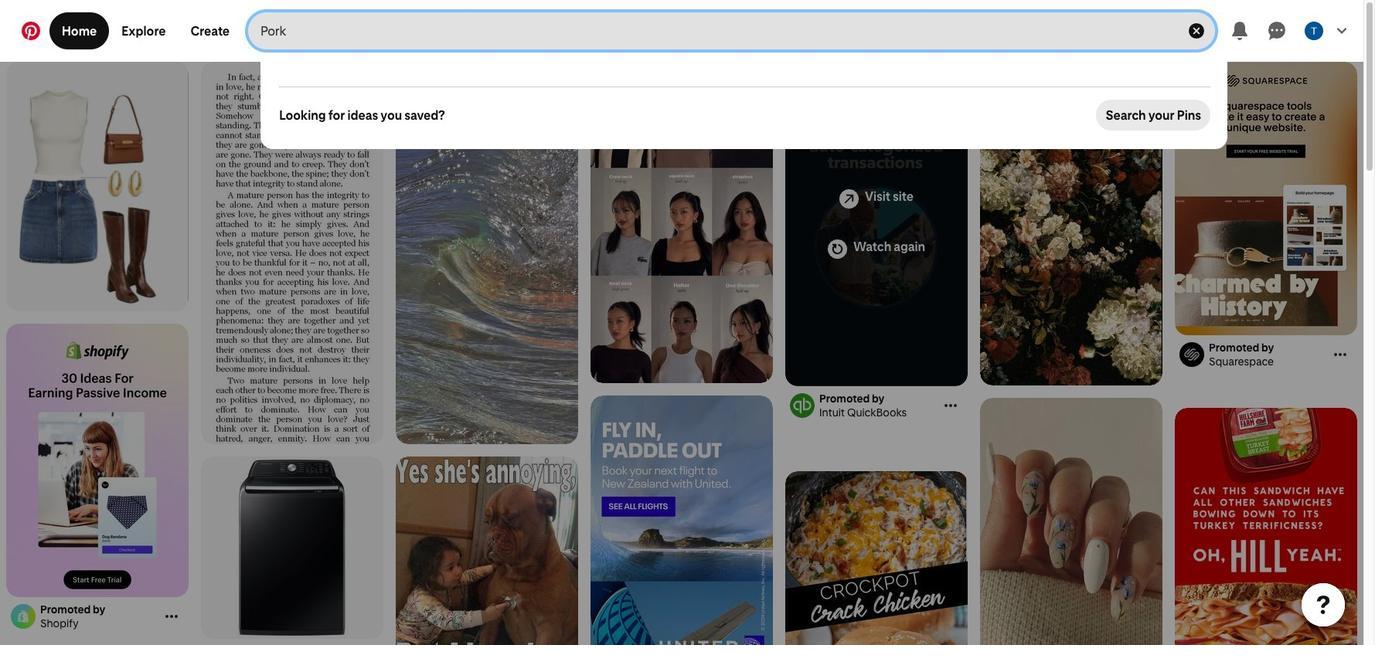 Task type: describe. For each thing, give the bounding box(es) containing it.
this contains an image of: autumn fits | fall outfit inspo aesthetic | amazon favorites image
[[6, 62, 189, 312]]

see how the other side surfs. book your flight to new zealand with united. image
[[591, 396, 773, 646]]

this contains an image of: love, freedom and aloneness image
[[201, 62, 384, 646]]

pin image image
[[786, 62, 968, 386]]

Search text field
[[261, 12, 1169, 49]]

explore these passive income ideas to generate extra money and build a more secure financial portfolio. image
[[6, 324, 189, 598]]

samsung's 4.7 cu. ft. large capacity top load washing machine is integrated with wi-fi connectivity so you can receive end-of-cycle alerts and schedule laundry from your smartphone.* with active waterjet, a built-in water faucet, you can easily pretreat heavily soiled and stained clothes. 10 preset cycles to best suit your washing needs. color: black. image
[[201, 457, 384, 639]]

squarespace tools make it easy to create a beautiful and unique website. image
[[1175, 62, 1358, 336]]

this contains an image of: image
[[980, 62, 1163, 386]]

aome decor home decor ideas home design home aesthetic home decor aesthetics home decor aesthetic home decoration home kitchen home decor living room home decorating ideas home wallpaper home decor bedroom home decorating home nails home interior design home decor kitchen home ideas home decor ideas living room home decor styles home decor ideas bedroom home design ideas home decor wallpaper home garden home decoration ideas home bathroom image
[[396, 62, 578, 456]]

visit site image
[[840, 189, 859, 209]]



Task type: locate. For each thing, give the bounding box(es) containing it.
watch again image
[[828, 240, 847, 259]]

tara schultz image
[[1305, 22, 1324, 40]]

this contains an image of: creamy crockpot crack chicken image
[[786, 472, 968, 646]]

this contains an image of: 112 insanely good nail art ideas to try at your next appointment image
[[980, 398, 1163, 646]]

can an oven roasted turkey breast pack so much succulent flavor? if it's from hillshire farm®, oh, hill yeah.™ image
[[1175, 408, 1358, 646]]

33 funny and sweet animal pictures for your week - image
[[396, 457, 578, 646]]

list
[[0, 62, 1364, 646]]

this contains an image of: ig@thanya image
[[591, 62, 773, 384]]



Task type: vqa. For each thing, say whether or not it's contained in the screenshot.
top Bar
no



